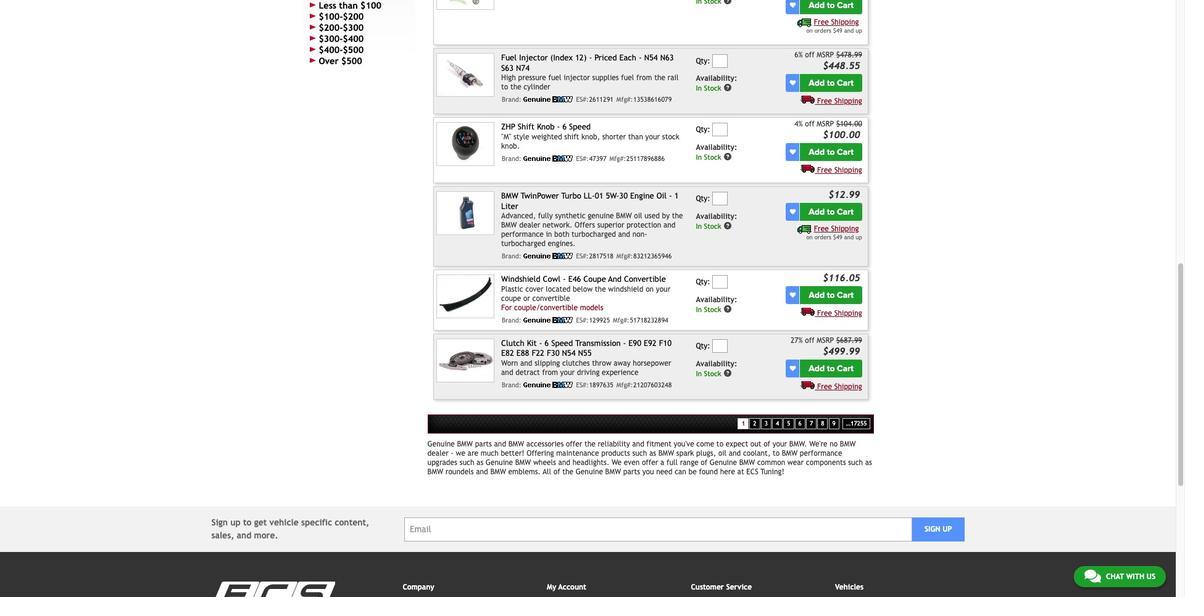 Task type: locate. For each thing, give the bounding box(es) containing it.
speed inside zhp shift knob - 6 speed "m" style weighted shift knob, shorter than your stock knob.
[[569, 122, 591, 132]]

your inside zhp shift knob - 6 speed "m" style weighted shift knob, shorter than your stock knob.
[[645, 133, 660, 141]]

less
[[319, 0, 336, 11]]

$49 for bottommost free shipping icon
[[833, 234, 842, 241]]

f30
[[547, 349, 560, 358]]

4 genuine bmw - corporate logo image from the top
[[524, 317, 573, 323]]

off for $448.55
[[805, 51, 815, 59]]

add to cart button down $116.05
[[800, 286, 862, 304]]

4 question sign image from the top
[[724, 305, 732, 313]]

4 qty: from the top
[[696, 278, 710, 287]]

question sign image for $100.00
[[724, 152, 732, 161]]

es#129925 - 51718232894 - windshield cowl - e46 coupe and convertible - plastic cover located below the windshield on your coupe or convertible - genuine bmw - bmw image
[[437, 275, 494, 319]]

$478.99
[[836, 51, 862, 59]]

shipping
[[831, 18, 859, 26], [834, 97, 862, 106], [834, 166, 862, 175], [831, 225, 859, 233], [834, 309, 862, 318], [834, 382, 862, 391]]

es#2611291 - 13538616079 - fuel injector (index 12) - priced each - n54 n63 s63 n74 - high pressure fuel injector supplies fuel from the rail to the cylinder - genuine bmw - bmw image
[[437, 53, 494, 97]]

1 horizontal spatial fuel
[[621, 74, 634, 82]]

bmw
[[501, 191, 518, 201], [616, 212, 632, 220], [501, 221, 517, 230], [457, 440, 473, 449], [508, 440, 524, 449], [840, 440, 856, 449], [658, 450, 674, 458], [782, 450, 798, 458], [515, 459, 531, 468], [739, 459, 755, 468], [428, 468, 443, 477], [490, 468, 506, 477], [605, 468, 621, 477]]

- left we
[[451, 450, 454, 458]]

and down much
[[476, 468, 488, 477]]

question sign image for $116.05
[[724, 305, 732, 313]]

the inside bmw twinpower turbo ll-01 5w-30 engine oil - 1 liter advanced, fully synthetic genuine bmw oil used by the bmw dealer network. offers superior protection and performance in both turbocharged and non- turbocharged engines.
[[672, 212, 683, 220]]

genuine bmw - corporate logo image down the cylinder
[[524, 96, 573, 103]]

offer up 'maintenance'
[[566, 440, 582, 449]]

as down fitment
[[649, 450, 656, 458]]

mfg#: for $100.00
[[609, 155, 626, 162]]

cart down $116.05
[[837, 290, 854, 301]]

reliability
[[598, 440, 630, 449]]

question sign image for $499.99
[[724, 369, 732, 378]]

Email email field
[[404, 518, 912, 542]]

1 horizontal spatial offer
[[642, 459, 658, 468]]

- right knob
[[557, 122, 560, 132]]

bmw.
[[789, 440, 807, 449]]

1 es#: from the top
[[576, 96, 589, 103]]

0 horizontal spatial dealer
[[428, 450, 449, 458]]

4 add to wish list image from the top
[[790, 365, 796, 372]]

as
[[649, 450, 656, 458], [477, 459, 483, 468], [865, 459, 872, 468]]

your inside windshield cowl - e46 coupe and convertible plastic cover located below the windshield on your coupe or convertible for couple/convertible models
[[656, 285, 671, 294]]

much
[[481, 450, 499, 458]]

1 vertical spatial msrp
[[817, 120, 834, 129]]

5 es#: from the top
[[576, 381, 589, 389]]

off right the 4%
[[805, 120, 815, 129]]

mfg#: down experience
[[616, 381, 633, 389]]

free shipping down $499.99
[[817, 382, 862, 391]]

msrp for $448.55
[[817, 51, 834, 59]]

add for $499.99
[[809, 363, 825, 374]]

es#: down driving
[[576, 381, 589, 389]]

1 add from the top
[[809, 78, 825, 88]]

accessories
[[526, 440, 564, 449]]

$200-
[[319, 22, 343, 33]]

your inside clutch kit - 6 speed transmission - e90 e92 f10 e82 e88 f22 f30 n54 n55 worn and slipping clutches throw away horsepower and detract from your driving experience
[[560, 368, 575, 377]]

shift
[[564, 133, 579, 141]]

free shipping image
[[798, 18, 812, 27], [801, 164, 815, 173], [798, 225, 812, 234]]

0 horizontal spatial parts
[[475, 440, 492, 449]]

3 question sign image from the top
[[724, 221, 732, 230]]

1 add to cart from the top
[[809, 78, 854, 88]]

stock for 6% off msrp
[[704, 84, 721, 92]]

0 horizontal spatial fuel
[[548, 74, 561, 82]]

1 vertical spatial 1
[[742, 420, 745, 427]]

1 horizontal spatial 1
[[742, 420, 745, 427]]

detract
[[516, 368, 540, 377]]

products
[[601, 450, 630, 458]]

2 add to cart button from the top
[[800, 143, 862, 161]]

-
[[589, 53, 592, 63], [639, 53, 642, 63], [557, 122, 560, 132], [669, 191, 672, 201], [563, 275, 566, 284], [539, 339, 542, 348], [623, 339, 626, 348], [451, 450, 454, 458]]

1 vertical spatial speed
[[551, 339, 573, 348]]

51718232894
[[630, 316, 668, 324]]

stock
[[704, 84, 721, 92], [704, 153, 721, 161], [704, 222, 721, 230], [704, 305, 721, 314], [704, 369, 721, 378]]

5 add from the top
[[809, 363, 825, 374]]

shipping up $687.99
[[834, 309, 862, 318]]

mfg#: for $499.99
[[616, 381, 633, 389]]

1 vertical spatial of
[[701, 459, 708, 468]]

4%
[[795, 120, 803, 129]]

rail
[[668, 74, 679, 82]]

- left e46 on the top of the page
[[563, 275, 566, 284]]

on inside windshield cowl - e46 coupe and convertible plastic cover located below the windshield on your coupe or convertible for couple/convertible models
[[646, 285, 654, 294]]

speed up the f30
[[551, 339, 573, 348]]

cover
[[525, 285, 544, 294]]

supplies
[[592, 74, 619, 82]]

1 stock from the top
[[704, 84, 721, 92]]

5 stock from the top
[[704, 369, 721, 378]]

1 question sign image from the top
[[724, 152, 732, 161]]

stock for $12.99
[[704, 222, 721, 230]]

2 availability: from the top
[[696, 143, 737, 152]]

5 brand: from the top
[[502, 381, 521, 389]]

1 vertical spatial on
[[806, 234, 813, 241]]

0 horizontal spatial 1
[[675, 191, 679, 201]]

mfg#:
[[616, 96, 633, 103], [609, 155, 626, 162], [616, 252, 633, 260], [613, 316, 629, 324], [616, 381, 633, 389]]

convertible
[[624, 275, 666, 284]]

1 horizontal spatial sign
[[925, 526, 940, 534]]

qty: for 4% off msrp
[[696, 126, 710, 134]]

oil
[[634, 212, 642, 220], [718, 450, 727, 458]]

availability: for 6% off msrp
[[696, 74, 737, 83]]

availability:
[[696, 74, 737, 83], [696, 143, 737, 152], [696, 212, 737, 221], [696, 296, 737, 304], [696, 360, 737, 368]]

stock for 27% off msrp
[[704, 369, 721, 378]]

- inside windshield cowl - e46 coupe and convertible plastic cover located below the windshield on your coupe or convertible for couple/convertible models
[[563, 275, 566, 284]]

$49
[[833, 27, 842, 34], [833, 234, 842, 241]]

off inside 27% off msrp $687.99 $499.99
[[805, 336, 815, 345]]

5 add to cart from the top
[[809, 363, 854, 374]]

e46
[[568, 275, 581, 284]]

0 vertical spatial 6
[[562, 122, 567, 132]]

injector
[[519, 53, 548, 63]]

such up even
[[632, 450, 647, 458]]

in for $448.55
[[696, 84, 702, 92]]

speed up shift
[[569, 122, 591, 132]]

2 availability: in stock from the top
[[696, 143, 737, 161]]

1 vertical spatial than
[[628, 133, 643, 141]]

cart for $100.00
[[837, 147, 854, 157]]

up inside sign up to get vehicle specific content, sales, and more.
[[230, 518, 241, 528]]

the inside windshield cowl - e46 coupe and convertible plastic cover located below the windshield on your coupe or convertible for couple/convertible models
[[595, 285, 606, 294]]

2 brand: from the top
[[502, 155, 521, 162]]

away
[[614, 359, 631, 368]]

1 vertical spatial from
[[542, 368, 558, 377]]

2 genuine bmw - corporate logo image from the top
[[524, 155, 573, 162]]

qty: for $116.05
[[696, 278, 710, 287]]

the right by
[[672, 212, 683, 220]]

free up $12.99
[[817, 166, 832, 175]]

free shipping image up the 27%
[[801, 307, 815, 316]]

than inside less than $100 $100-$200 $200-$300 $300-$400 $400-$500 over $500
[[339, 0, 358, 11]]

0 vertical spatial oil
[[634, 212, 642, 220]]

2 add from the top
[[809, 147, 825, 157]]

parts
[[475, 440, 492, 449], [623, 468, 640, 477]]

4 cart from the top
[[837, 290, 854, 301]]

as down the …17255 link
[[865, 459, 872, 468]]

availability: in stock for $12.99
[[696, 212, 737, 230]]

0 horizontal spatial 6
[[545, 339, 549, 348]]

qty: for 27% off msrp
[[696, 342, 710, 351]]

dealer up upgrades
[[428, 450, 449, 458]]

and down the worn
[[501, 368, 513, 377]]

add to cart down $499.99
[[809, 363, 854, 374]]

we
[[612, 459, 622, 468]]

free down $12.99
[[814, 225, 829, 233]]

speed inside clutch kit - 6 speed transmission - e90 e92 f10 e82 e88 f22 f30 n54 n55 worn and slipping clutches throw away horsepower and detract from your driving experience
[[551, 339, 573, 348]]

es#: left '2817518' on the top
[[576, 252, 589, 260]]

models
[[580, 303, 604, 312]]

availability: for $12.99
[[696, 212, 737, 221]]

3 msrp from the top
[[817, 336, 834, 345]]

comments image
[[1084, 569, 1101, 584]]

- right oil
[[669, 191, 672, 201]]

msrp inside 27% off msrp $687.99 $499.99
[[817, 336, 834, 345]]

add to wish list image for $448.55
[[790, 80, 796, 86]]

3 availability: from the top
[[696, 212, 737, 221]]

1 in from the top
[[696, 84, 702, 92]]

in
[[696, 84, 702, 92], [696, 153, 702, 161], [696, 222, 702, 230], [696, 305, 702, 314], [696, 369, 702, 378]]

1 msrp from the top
[[817, 51, 834, 59]]

0 vertical spatial 1
[[675, 191, 679, 201]]

es#: left 2611291 on the top of the page
[[576, 96, 589, 103]]

0 horizontal spatial oil
[[634, 212, 642, 220]]

2 vertical spatial on
[[646, 285, 654, 294]]

off
[[805, 51, 815, 59], [805, 120, 815, 129], [805, 336, 815, 345]]

clutch kit - 6 speed transmission - e90 e92 f10 e82 e88 f22 f30 n54 n55 worn and slipping clutches throw away horsepower and detract from your driving experience
[[501, 339, 672, 377]]

1 add to cart button from the top
[[800, 74, 862, 92]]

free shipping image up 7
[[801, 381, 815, 389]]

0 vertical spatial question sign image
[[724, 152, 732, 161]]

to inside sign up to get vehicle specific content, sales, and more.
[[243, 518, 252, 528]]

free shipping image
[[801, 95, 815, 104], [801, 307, 815, 316], [801, 381, 815, 389]]

2611291
[[589, 96, 614, 103]]

6 up the f30
[[545, 339, 549, 348]]

6 inside clutch kit - 6 speed transmission - e90 e92 f10 e82 e88 f22 f30 n54 n55 worn and slipping clutches throw away horsepower and detract from your driving experience
[[545, 339, 549, 348]]

1 vertical spatial offer
[[642, 459, 658, 468]]

n54 up clutches
[[562, 349, 576, 358]]

genuine bmw - corporate logo image down engines.
[[524, 253, 573, 259]]

0 vertical spatial orders
[[815, 27, 831, 34]]

performance down we're
[[800, 450, 842, 458]]

2 es#: from the top
[[576, 155, 589, 162]]

sign up button
[[912, 518, 964, 542]]

es#: for $448.55
[[576, 96, 589, 103]]

5 cart from the top
[[837, 363, 854, 374]]

2 cart from the top
[[837, 147, 854, 157]]

up
[[856, 27, 862, 34], [856, 234, 862, 241], [230, 518, 241, 528], [943, 526, 952, 534]]

add to cart down $100.00 on the top of page
[[809, 147, 854, 157]]

slipping
[[535, 359, 560, 368]]

dealer down the advanced,
[[519, 221, 540, 230]]

e88
[[516, 349, 529, 358]]

4 free shipping from the top
[[817, 382, 862, 391]]

horsepower
[[633, 359, 671, 368]]

to down $12.99
[[827, 207, 835, 217]]

5 link
[[783, 418, 794, 430]]

2 question sign image from the top
[[724, 369, 732, 378]]

2 horizontal spatial 6
[[798, 420, 802, 427]]

0 vertical spatial off
[[805, 51, 815, 59]]

offer up you
[[642, 459, 658, 468]]

es#: for $499.99
[[576, 381, 589, 389]]

f10
[[659, 339, 672, 348]]

cowl
[[543, 275, 560, 284]]

0 horizontal spatial than
[[339, 0, 358, 11]]

3 qty: from the top
[[696, 195, 710, 203]]

2 vertical spatial off
[[805, 336, 815, 345]]

0 vertical spatial free shipping image
[[798, 18, 812, 27]]

es#:
[[576, 96, 589, 103], [576, 155, 589, 162], [576, 252, 589, 260], [576, 316, 589, 324], [576, 381, 589, 389]]

mfg#: right 129925
[[613, 316, 629, 324]]

parts up much
[[475, 440, 492, 449]]

to inside fuel injector (index 12) - priced each - n54 n63 s63 n74 high pressure fuel injector supplies fuel from the rail to the cylinder
[[501, 83, 508, 91]]

0 vertical spatial dealer
[[519, 221, 540, 230]]

expect
[[726, 440, 748, 449]]

and up windshield
[[608, 275, 622, 284]]

0 vertical spatial add to wish list image
[[790, 2, 796, 8]]

genuine bmw - corporate logo image down "slipping"
[[524, 382, 573, 388]]

1 orders from the top
[[815, 27, 831, 34]]

1 free shipping image from the top
[[801, 95, 815, 104]]

free shipping up $104.00
[[817, 97, 862, 106]]

bmw twinpower turbo ll-01 5w-30 engine oil - 1 liter link
[[501, 191, 679, 211]]

dealer inside bmw twinpower turbo ll-01 5w-30 engine oil - 1 liter advanced, fully synthetic genuine bmw oil used by the bmw dealer network. offers superior protection and performance in both turbocharged and non- turbocharged engines.
[[519, 221, 540, 230]]

3 free shipping from the top
[[817, 309, 862, 318]]

kit
[[527, 339, 537, 348]]

1 vertical spatial question sign image
[[724, 369, 732, 378]]

qty: right f10
[[696, 342, 710, 351]]

1 add to wish list image from the top
[[790, 80, 796, 86]]

engines.
[[548, 239, 576, 248]]

6%
[[795, 51, 803, 59]]

1 free shipping from the top
[[817, 97, 862, 106]]

sign for sign up
[[925, 526, 940, 534]]

1 vertical spatial orders
[[815, 234, 831, 241]]

and up even
[[632, 440, 644, 449]]

7
[[810, 420, 813, 427]]

$49 up $116.05
[[833, 234, 842, 241]]

cart
[[837, 78, 854, 88], [837, 147, 854, 157], [837, 207, 854, 217], [837, 290, 854, 301], [837, 363, 854, 374]]

0 vertical spatial than
[[339, 0, 358, 11]]

customer service
[[691, 584, 752, 592]]

1 genuine bmw - corporate logo image from the top
[[524, 96, 573, 103]]

free shipping image for $448.55
[[801, 95, 815, 104]]

brand: down knob.
[[502, 155, 521, 162]]

can
[[675, 468, 686, 477]]

1 availability: from the top
[[696, 74, 737, 83]]

0 vertical spatial msrp
[[817, 51, 834, 59]]

no
[[830, 440, 838, 449]]

2 in from the top
[[696, 153, 702, 161]]

1 horizontal spatial n54
[[644, 53, 658, 63]]

2 $49 from the top
[[833, 234, 842, 241]]

add to wish list image up the 27%
[[790, 292, 796, 298]]

brand: down high on the left top of page
[[502, 96, 521, 103]]

2 add to wish list image from the top
[[790, 149, 796, 155]]

3 free shipping image from the top
[[801, 381, 815, 389]]

bmw up liter
[[501, 191, 518, 201]]

2 vertical spatial free shipping image
[[798, 225, 812, 234]]

from up 13538616079
[[636, 74, 652, 82]]

4 availability: in stock from the top
[[696, 296, 737, 314]]

free shipping on orders $49 and up up $478.99
[[806, 18, 862, 34]]

2 horizontal spatial of
[[764, 440, 770, 449]]

add to wish list image
[[790, 80, 796, 86], [790, 149, 796, 155], [790, 209, 796, 215], [790, 365, 796, 372]]

to down high on the left top of page
[[501, 83, 508, 91]]

performance down the advanced,
[[501, 230, 544, 239]]

0 horizontal spatial performance
[[501, 230, 544, 239]]

in for $100.00
[[696, 153, 702, 161]]

mfg#: for $448.55
[[616, 96, 633, 103]]

0 horizontal spatial of
[[554, 468, 560, 477]]

5 qty: from the top
[[696, 342, 710, 351]]

2 vertical spatial 6
[[798, 420, 802, 427]]

add to cart button down $448.55
[[800, 74, 862, 92]]

0 horizontal spatial from
[[542, 368, 558, 377]]

transmission
[[575, 339, 621, 348]]

brand: down detract
[[502, 381, 521, 389]]

0 vertical spatial offer
[[566, 440, 582, 449]]

off right 6%
[[805, 51, 815, 59]]

brand: for $100.00
[[502, 155, 521, 162]]

brand: down for
[[502, 316, 521, 324]]

1 add to wish list image from the top
[[790, 2, 796, 8]]

cart for $448.55
[[837, 78, 854, 88]]

1 horizontal spatial parts
[[623, 468, 640, 477]]

2 free shipping from the top
[[817, 166, 862, 175]]

add to wish list image for $499.99
[[790, 365, 796, 372]]

dealer inside genuine bmw parts and bmw accessories offer the reliability and fitment you've come to expect out of your bmw. we're no bmw dealer - we are much better! offering maintenance products such as bmw spark plugs, oil and coolant, to bmw performance upgrades such as genuine bmw wheels and headlights. we even offer a full range of genuine bmw common wear components such as bmw roundels and bmw emblems. all of the genuine bmw parts you need can be found here at ecs tuning!
[[428, 450, 449, 458]]

msrp for $499.99
[[817, 336, 834, 345]]

2 msrp from the top
[[817, 120, 834, 129]]

and left non-
[[618, 230, 630, 239]]

emblems.
[[508, 468, 541, 477]]

genuine
[[588, 212, 614, 220]]

0 vertical spatial free shipping image
[[801, 95, 815, 104]]

4 in from the top
[[696, 305, 702, 314]]

0 vertical spatial performance
[[501, 230, 544, 239]]

shipping up $12.99
[[834, 166, 862, 175]]

availability: for 4% off msrp
[[696, 143, 737, 152]]

2 vertical spatial free shipping image
[[801, 381, 815, 389]]

3 availability: in stock from the top
[[696, 212, 737, 230]]

we're
[[809, 440, 828, 449]]

2 question sign image from the top
[[724, 83, 732, 92]]

free shipping on orders $49 and up down $12.99
[[806, 225, 862, 241]]

add to cart button for $100.00
[[800, 143, 862, 161]]

5 availability: from the top
[[696, 360, 737, 368]]

None text field
[[712, 54, 728, 68], [712, 192, 728, 206], [712, 276, 728, 289], [712, 340, 728, 353], [712, 54, 728, 68], [712, 192, 728, 206], [712, 276, 728, 289], [712, 340, 728, 353]]

to left get
[[243, 518, 252, 528]]

2 add to wish list image from the top
[[790, 292, 796, 298]]

your inside genuine bmw parts and bmw accessories offer the reliability and fitment you've come to expect out of your bmw. we're no bmw dealer - we are much better! offering maintenance products such as bmw spark plugs, oil and coolant, to bmw performance upgrades such as genuine bmw wheels and headlights. we even offer a full range of genuine bmw common wear components such as bmw roundels and bmw emblems. all of the genuine bmw parts you need can be found here at ecs tuning!
[[773, 440, 787, 449]]

3 add to cart from the top
[[809, 207, 854, 217]]

all
[[543, 468, 551, 477]]

pressure
[[518, 74, 546, 82]]

dealer for genuine
[[428, 450, 449, 458]]

2
[[753, 420, 757, 427]]

1 off from the top
[[805, 51, 815, 59]]

injector
[[564, 74, 590, 82]]

driving
[[577, 368, 600, 377]]

0 vertical spatial speed
[[569, 122, 591, 132]]

1 vertical spatial $49
[[833, 234, 842, 241]]

- right 12)
[[589, 53, 592, 63]]

question sign image
[[724, 0, 732, 5], [724, 83, 732, 92], [724, 221, 732, 230], [724, 305, 732, 313]]

off for $499.99
[[805, 336, 815, 345]]

1 vertical spatial free shipping image
[[801, 307, 815, 316]]

your down convertible
[[656, 285, 671, 294]]

add to cart button for $499.99
[[800, 360, 862, 378]]

3 stock from the top
[[704, 222, 721, 230]]

fuel injector (index 12) - priced each - n54 n63 s63 n74 link
[[501, 53, 674, 73]]

1 horizontal spatial 6
[[562, 122, 567, 132]]

0 horizontal spatial sign
[[211, 518, 228, 528]]

sign inside sign up to get vehicle specific content, sales, and more.
[[211, 518, 228, 528]]

n54 left n63
[[644, 53, 658, 63]]

1 inside bmw twinpower turbo ll-01 5w-30 engine oil - 1 liter advanced, fully synthetic genuine bmw oil used by the bmw dealer network. offers superior protection and performance in both turbocharged and non- turbocharged engines.
[[675, 191, 679, 201]]

1 horizontal spatial oil
[[718, 450, 727, 458]]

3 off from the top
[[805, 336, 815, 345]]

msrp inside 4% off msrp $104.00 $100.00
[[817, 120, 834, 129]]

1 horizontal spatial dealer
[[519, 221, 540, 230]]

1 horizontal spatial performance
[[800, 450, 842, 458]]

27% off msrp $687.99 $499.99
[[791, 336, 862, 357]]

4 add from the top
[[809, 290, 825, 301]]

1 vertical spatial dealer
[[428, 450, 449, 458]]

1 qty: from the top
[[696, 57, 710, 65]]

performance inside genuine bmw parts and bmw accessories offer the reliability and fitment you've come to expect out of your bmw. we're no bmw dealer - we are much better! offering maintenance products such as bmw spark plugs, oil and coolant, to bmw performance upgrades such as genuine bmw wheels and headlights. we even offer a full range of genuine bmw common wear components such as bmw roundels and bmw emblems. all of the genuine bmw parts you need can be found here at ecs tuning!
[[800, 450, 842, 458]]

es#4179634 - 11315a19aa2 - timing chain kit - (no longer available) - includes chain, tensioner, guides and hardware - genuine bmw - image
[[437, 0, 494, 10]]

ll-
[[584, 191, 595, 201]]

and inside sign up to get vehicle specific content, sales, and more.
[[237, 531, 251, 541]]

1 vertical spatial add to wish list image
[[790, 292, 796, 298]]

1 horizontal spatial than
[[628, 133, 643, 141]]

n54
[[644, 53, 658, 63], [562, 349, 576, 358]]

qty: right stock
[[696, 126, 710, 134]]

of right the all
[[554, 468, 560, 477]]

0 horizontal spatial n54
[[562, 349, 576, 358]]

availability: in stock for $116.05
[[696, 296, 737, 314]]

2 add to cart from the top
[[809, 147, 854, 157]]

6 link
[[795, 418, 805, 430]]

1 vertical spatial free shipping on orders $49 and up
[[806, 225, 862, 241]]

my account
[[547, 584, 586, 592]]

shift
[[518, 122, 535, 132]]

oil inside bmw twinpower turbo ll-01 5w-30 engine oil - 1 liter advanced, fully synthetic genuine bmw oil used by the bmw dealer network. offers superior protection and performance in both turbocharged and non- turbocharged engines.
[[634, 212, 642, 220]]

1 cart from the top
[[837, 78, 854, 88]]

free up 4% off msrp $104.00 $100.00
[[817, 97, 832, 106]]

es#: down models
[[576, 316, 589, 324]]

0 horizontal spatial turbocharged
[[501, 239, 546, 248]]

free shipping up $687.99
[[817, 309, 862, 318]]

3 add to cart button from the top
[[800, 203, 862, 221]]

fuel injector (index 12) - priced each - n54 n63 s63 n74 high pressure fuel injector supplies fuel from the rail to the cylinder
[[501, 53, 679, 91]]

0 vertical spatial from
[[636, 74, 652, 82]]

1 horizontal spatial from
[[636, 74, 652, 82]]

to up common
[[773, 450, 780, 458]]

4 availability: from the top
[[696, 296, 737, 304]]

msrp up $100.00 on the top of page
[[817, 120, 834, 129]]

0 vertical spatial turbocharged
[[572, 230, 616, 239]]

brand: for $448.55
[[502, 96, 521, 103]]

the down coupe
[[595, 285, 606, 294]]

1 horizontal spatial turbocharged
[[572, 230, 616, 239]]

genuine bmw - corporate logo image down weighted
[[524, 155, 573, 162]]

free for free shipping icon to the middle
[[817, 166, 832, 175]]

range
[[680, 459, 699, 468]]

add to wish list image
[[790, 2, 796, 8], [790, 292, 796, 298]]

free for free shipping image for $448.55
[[817, 97, 832, 106]]

4 stock from the top
[[704, 305, 721, 314]]

off inside 6% off msrp $478.99 $448.55
[[805, 51, 815, 59]]

add to cart button down $12.99
[[800, 203, 862, 221]]

es#47397 - 25117896886 - zhp shift knob - 6 speed - "m" style weighted shift knob, shorter than your stock knob. - genuine bmw - bmw image
[[437, 122, 494, 166]]

1 left 2
[[742, 420, 745, 427]]

qty: right n63
[[696, 57, 710, 65]]

2 free shipping on orders $49 and up from the top
[[806, 225, 862, 241]]

us
[[1147, 573, 1156, 581]]

2 vertical spatial msrp
[[817, 336, 834, 345]]

dealer for bmw
[[519, 221, 540, 230]]

5 availability: in stock from the top
[[696, 360, 737, 378]]

es#: for $100.00
[[576, 155, 589, 162]]

2 qty: from the top
[[696, 126, 710, 134]]

5 add to cart button from the top
[[800, 360, 862, 378]]

1 $49 from the top
[[833, 27, 842, 34]]

question sign image
[[724, 152, 732, 161], [724, 369, 732, 378]]

and down by
[[664, 221, 676, 230]]

1 availability: in stock from the top
[[696, 74, 737, 92]]

genuine bmw parts and bmw accessories offer the reliability and fitment you've come to expect out of your bmw. we're no bmw dealer - we are much better! offering maintenance products such as bmw spark plugs, oil and coolant, to bmw performance upgrades such as genuine bmw wheels and headlights. we even offer a full range of genuine bmw common wear components such as bmw roundels and bmw emblems. all of the genuine bmw parts you need can be found here at ecs tuning!
[[428, 440, 872, 477]]

5 genuine bmw - corporate logo image from the top
[[524, 382, 573, 388]]

- inside genuine bmw parts and bmw accessories offer the reliability and fitment you've come to expect out of your bmw. we're no bmw dealer - we are much better! offering maintenance products such as bmw spark plugs, oil and coolant, to bmw performance upgrades such as genuine bmw wheels and headlights. we even offer a full range of genuine bmw common wear components such as bmw roundels and bmw emblems. all of the genuine bmw parts you need can be found here at ecs tuning!
[[451, 450, 454, 458]]

zhp shift knob - 6 speed link
[[501, 122, 591, 132]]

brand: up windshield
[[502, 252, 521, 260]]

0 vertical spatial $49
[[833, 27, 842, 34]]

1 vertical spatial 6
[[545, 339, 549, 348]]

$499.99
[[823, 346, 860, 357]]

msrp inside 6% off msrp $478.99 $448.55
[[817, 51, 834, 59]]

genuine bmw - corporate logo image
[[524, 96, 573, 103], [524, 155, 573, 162], [524, 253, 573, 259], [524, 317, 573, 323], [524, 382, 573, 388]]

than up $200
[[339, 0, 358, 11]]

2 off from the top
[[805, 120, 815, 129]]

None text field
[[712, 123, 728, 137]]

3 cart from the top
[[837, 207, 854, 217]]

5 in from the top
[[696, 369, 702, 378]]

1 vertical spatial n54
[[562, 349, 576, 358]]

- right kit
[[539, 339, 542, 348]]

0 vertical spatial free shipping on orders $49 and up
[[806, 18, 862, 34]]

oil up protection
[[634, 212, 642, 220]]

2 stock from the top
[[704, 153, 721, 161]]

0 vertical spatial n54
[[644, 53, 658, 63]]

4 add to cart button from the top
[[800, 286, 862, 304]]

1 inside "link"
[[742, 420, 745, 427]]

add to cart for $100.00
[[809, 147, 854, 157]]

experience
[[602, 368, 639, 377]]

1 vertical spatial $500
[[341, 56, 362, 66]]

turbocharged down offers
[[572, 230, 616, 239]]

each
[[619, 53, 636, 63]]

1 vertical spatial performance
[[800, 450, 842, 458]]

1 vertical spatial oil
[[718, 450, 727, 458]]

are
[[468, 450, 478, 458]]

2 vertical spatial of
[[554, 468, 560, 477]]

sign inside button
[[925, 526, 940, 534]]

off inside 4% off msrp $104.00 $100.00
[[805, 120, 815, 129]]

of right out on the right bottom
[[764, 440, 770, 449]]

network.
[[543, 221, 572, 230]]

add
[[809, 78, 825, 88], [809, 147, 825, 157], [809, 207, 825, 217], [809, 290, 825, 301], [809, 363, 825, 374]]

1 vertical spatial off
[[805, 120, 815, 129]]

1 brand: from the top
[[502, 96, 521, 103]]

orders up 6% off msrp $478.99 $448.55
[[815, 27, 831, 34]]



Task type: vqa. For each thing, say whether or not it's contained in the screenshot.
the bottommost The Add
no



Task type: describe. For each thing, give the bounding box(es) containing it.
2 orders from the top
[[815, 234, 831, 241]]

content,
[[335, 518, 369, 528]]

1 horizontal spatial as
[[649, 450, 656, 458]]

free for free shipping image for $499.99
[[817, 382, 832, 391]]

4 es#: from the top
[[576, 316, 589, 324]]

shipping down $12.99
[[831, 225, 859, 233]]

$400-$500 link
[[307, 45, 410, 56]]

twinpower
[[521, 191, 559, 201]]

we
[[456, 450, 465, 458]]

worn
[[501, 359, 518, 368]]

performance inside bmw twinpower turbo ll-01 5w-30 engine oil - 1 liter advanced, fully synthetic genuine bmw oil used by the bmw dealer network. offers superior protection and performance in both turbocharged and non- turbocharged engines.
[[501, 230, 544, 239]]

3 genuine bmw - corporate logo image from the top
[[524, 253, 573, 259]]

coupe
[[501, 294, 521, 303]]

genuine up upgrades
[[428, 440, 455, 449]]

the up 'maintenance'
[[585, 440, 596, 449]]

spark
[[676, 450, 694, 458]]

fitment
[[647, 440, 672, 449]]

27%
[[791, 336, 803, 345]]

bmw up 'emblems.'
[[515, 459, 531, 468]]

$400
[[343, 34, 364, 44]]

sign up
[[925, 526, 952, 534]]

components
[[806, 459, 846, 468]]

and down expect
[[729, 450, 741, 458]]

and up $478.99
[[844, 27, 854, 34]]

add to wish list image for $100.00
[[790, 149, 796, 155]]

shipping up $104.00
[[834, 97, 862, 106]]

offering
[[527, 450, 554, 458]]

shipping up $478.99
[[831, 18, 859, 26]]

to down $499.99
[[827, 363, 835, 374]]

ecs
[[746, 468, 758, 477]]

up inside button
[[943, 526, 952, 534]]

e92
[[644, 339, 657, 348]]

genuine down much
[[486, 459, 513, 468]]

bmw up a
[[658, 450, 674, 458]]

2 horizontal spatial as
[[865, 459, 872, 468]]

clutch
[[501, 339, 524, 348]]

than inside zhp shift knob - 6 speed "m" style weighted shift knob, shorter than your stock knob.
[[628, 133, 643, 141]]

bmw right no
[[840, 440, 856, 449]]

qty: for 6% off msrp
[[696, 57, 710, 65]]

availability: in stock for 4% off msrp
[[696, 143, 737, 161]]

stock
[[662, 133, 680, 141]]

$200-$300 link
[[307, 22, 410, 34]]

question sign image for $12.99
[[724, 221, 732, 230]]

n63
[[660, 53, 674, 63]]

msrp for $100.00
[[817, 120, 834, 129]]

availability: for $116.05
[[696, 296, 737, 304]]

less than $100 $100-$200 $200-$300 $300-$400 $400-$500 over $500
[[319, 0, 381, 66]]

4 brand: from the top
[[502, 316, 521, 324]]

stock for $116.05
[[704, 305, 721, 314]]

below
[[573, 285, 593, 294]]

here
[[720, 468, 735, 477]]

free shipping for $100.00
[[817, 166, 862, 175]]

headlights.
[[573, 459, 609, 468]]

you
[[642, 468, 654, 477]]

oil inside genuine bmw parts and bmw accessories offer the reliability and fitment you've come to expect out of your bmw. we're no bmw dealer - we are much better! offering maintenance products such as bmw spark plugs, oil and coolant, to bmw performance upgrades such as genuine bmw wheels and headlights. we even offer a full range of genuine bmw common wear components such as bmw roundels and bmw emblems. all of the genuine bmw parts you need can be found here at ecs tuning!
[[718, 450, 727, 458]]

6 inside zhp shift knob - 6 speed "m" style weighted shift knob, shorter than your stock knob.
[[562, 122, 567, 132]]

0 horizontal spatial as
[[477, 459, 483, 468]]

2 free shipping image from the top
[[801, 307, 815, 316]]

genuine bmw - corporate logo image for $448.55
[[524, 96, 573, 103]]

advanced,
[[501, 212, 536, 220]]

bmw down much
[[490, 468, 506, 477]]

bmw up the better!
[[508, 440, 524, 449]]

add to cart button for $448.55
[[800, 74, 862, 92]]

bmw down we
[[605, 468, 621, 477]]

add to cart for $499.99
[[809, 363, 854, 374]]

availability: for 27% off msrp
[[696, 360, 737, 368]]

$100-
[[319, 11, 343, 22]]

add for $448.55
[[809, 78, 825, 88]]

to down $116.05
[[827, 290, 835, 301]]

"m"
[[501, 133, 511, 141]]

1 vertical spatial parts
[[623, 468, 640, 477]]

genuine bmw - corporate logo image for $100.00
[[524, 155, 573, 162]]

fuel
[[501, 53, 517, 63]]

to right come
[[717, 440, 723, 449]]

$49 for free shipping icon to the top
[[833, 27, 842, 34]]

0 horizontal spatial offer
[[566, 440, 582, 449]]

1 fuel from the left
[[548, 74, 561, 82]]

bmw up we
[[457, 440, 473, 449]]

3 brand: from the top
[[502, 252, 521, 260]]

qty: for $12.99
[[696, 195, 710, 203]]

$687.99
[[836, 336, 862, 345]]

3 in from the top
[[696, 222, 702, 230]]

free shipping for $499.99
[[817, 382, 862, 391]]

a
[[660, 459, 664, 468]]

brand: for $499.99
[[502, 381, 521, 389]]

to down $100.00 on the top of page
[[827, 147, 835, 157]]

cart for $499.99
[[837, 363, 854, 374]]

free up 6% off msrp $478.99 $448.55
[[814, 18, 829, 26]]

oil
[[657, 191, 667, 201]]

1 question sign image from the top
[[724, 0, 732, 5]]

get
[[254, 518, 267, 528]]

offers
[[575, 221, 595, 230]]

availability: in stock for 6% off msrp
[[696, 74, 737, 92]]

(index
[[550, 53, 573, 63]]

ecs tuning image
[[211, 582, 335, 598]]

the left "rail"
[[654, 74, 665, 82]]

from inside clutch kit - 6 speed transmission - e90 e92 f10 e82 e88 f22 f30 n54 n55 worn and slipping clutches throw away horsepower and detract from your driving experience
[[542, 368, 558, 377]]

bmw up wear
[[782, 450, 798, 458]]

1 free shipping on orders $49 and up from the top
[[806, 18, 862, 34]]

to down $448.55
[[827, 78, 835, 88]]

add to cart for $448.55
[[809, 78, 854, 88]]

and inside windshield cowl - e46 coupe and convertible plastic cover located below the windshield on your coupe or convertible for couple/convertible models
[[608, 275, 622, 284]]

…17255 link
[[842, 418, 871, 430]]

…17255
[[846, 420, 867, 427]]

shipping down $499.99
[[834, 382, 862, 391]]

- inside bmw twinpower turbo ll-01 5w-30 engine oil - 1 liter advanced, fully synthetic genuine bmw oil used by the bmw dealer network. offers superior protection and performance in both turbocharged and non- turbocharged engines.
[[669, 191, 672, 201]]

the down 'maintenance'
[[562, 468, 573, 477]]

windshield cowl - e46 coupe and convertible link
[[501, 275, 666, 284]]

- right each
[[639, 53, 642, 63]]

add for $100.00
[[809, 147, 825, 157]]

0 horizontal spatial such
[[460, 459, 474, 468]]

1 horizontal spatial such
[[632, 450, 647, 458]]

30
[[619, 191, 628, 201]]

$100.00
[[823, 129, 860, 140]]

convertible
[[532, 294, 570, 303]]

bmw up superior
[[616, 212, 632, 220]]

chat
[[1106, 573, 1124, 581]]

the down high on the left top of page
[[510, 83, 521, 91]]

es#1897635 - 21207603248 - clutch kit - 6 speed transmission - e90 e92 f10 e82 e88 f22 f30 n54 n55 - worn and slipping clutches throw away horsepower and detract from your driving experience - genuine bmw - bmw image
[[437, 339, 494, 383]]

2 fuel from the left
[[621, 74, 634, 82]]

1 horizontal spatial of
[[701, 459, 708, 468]]

more.
[[254, 531, 278, 541]]

upgrades
[[428, 459, 457, 468]]

0 vertical spatial of
[[764, 440, 770, 449]]

3
[[765, 420, 768, 427]]

$104.00
[[836, 120, 862, 129]]

0 vertical spatial $500
[[343, 45, 364, 55]]

off for $100.00
[[805, 120, 815, 129]]

located
[[546, 285, 571, 294]]

customer
[[691, 584, 724, 592]]

genuine bmw - corporate logo image for $499.99
[[524, 382, 573, 388]]

turbo
[[561, 191, 581, 201]]

couple/convertible
[[514, 303, 578, 312]]

0 vertical spatial parts
[[475, 440, 492, 449]]

0 vertical spatial on
[[806, 27, 813, 34]]

n55
[[578, 349, 592, 358]]

n54 inside clutch kit - 6 speed transmission - e90 e92 f10 e82 e88 f22 f30 n54 n55 worn and slipping clutches throw away horsepower and detract from your driving experience
[[562, 349, 576, 358]]

$448.55
[[823, 60, 860, 71]]

and up $116.05
[[844, 234, 854, 241]]

bmw up 'ecs'
[[739, 459, 755, 468]]

cylinder
[[524, 83, 550, 91]]

3 add from the top
[[809, 207, 825, 217]]

stock for 4% off msrp
[[704, 153, 721, 161]]

3 add to wish list image from the top
[[790, 209, 796, 215]]

my
[[547, 584, 556, 592]]

zhp shift knob - 6 speed "m" style weighted shift knob, shorter than your stock knob.
[[501, 122, 680, 150]]

availability: in stock for 27% off msrp
[[696, 360, 737, 378]]

12)
[[575, 53, 587, 63]]

with
[[1126, 573, 1144, 581]]

be
[[689, 468, 697, 477]]

1 vertical spatial turbocharged
[[501, 239, 546, 248]]

genuine down headlights.
[[576, 468, 603, 477]]

in for $499.99
[[696, 369, 702, 378]]

knob.
[[501, 142, 520, 150]]

7 link
[[806, 418, 817, 430]]

genuine up here at right bottom
[[710, 459, 737, 468]]

throw
[[592, 359, 611, 368]]

high
[[501, 74, 516, 82]]

2 horizontal spatial such
[[848, 459, 863, 468]]

21207603248
[[633, 381, 672, 389]]

even
[[624, 459, 640, 468]]

es#: 2817518 mfg#: 83212365946
[[576, 252, 672, 260]]

e90
[[629, 339, 641, 348]]

sign for sign up to get vehicle specific content, sales, and more.
[[211, 518, 228, 528]]

from inside fuel injector (index 12) - priced each - n54 n63 s63 n74 high pressure fuel injector supplies fuel from the rail to the cylinder
[[636, 74, 652, 82]]

over
[[319, 56, 339, 66]]

and down 'maintenance'
[[558, 459, 570, 468]]

free for second free shipping image
[[817, 309, 832, 318]]

style
[[514, 133, 529, 141]]

plugs,
[[696, 450, 716, 458]]

question sign image for 6% off msrp
[[724, 83, 732, 92]]

es#: 2611291 mfg#: 13538616079
[[576, 96, 672, 103]]

4 add to cart from the top
[[809, 290, 854, 301]]

bmw down upgrades
[[428, 468, 443, 477]]

- left e90
[[623, 339, 626, 348]]

free shipping for $448.55
[[817, 97, 862, 106]]

n54 inside fuel injector (index 12) - priced each - n54 n63 s63 n74 high pressure fuel injector supplies fuel from the rail to the cylinder
[[644, 53, 658, 63]]

found
[[699, 468, 718, 477]]

service
[[726, 584, 752, 592]]

4 link
[[772, 418, 783, 430]]

over $500 link
[[307, 56, 410, 67]]

and up much
[[494, 440, 506, 449]]

and up detract
[[520, 359, 532, 368]]

es#2817518 - 83212365946 - bmw twinpower turbo ll-01 5w-30 engine oil - 1 liter  - advanced, fully synthetic genuine bmw oil used by the bmw dealer network. offers superior protection and performance in both turbocharged and non-turbocharged engines. - genuine bmw - bmw image
[[437, 191, 494, 235]]

clutches
[[562, 359, 590, 368]]

mfg#: right '2817518' on the top
[[616, 252, 633, 260]]

3 es#: from the top
[[576, 252, 589, 260]]

wheels
[[533, 459, 556, 468]]

bmw down the advanced,
[[501, 221, 517, 230]]

shorter
[[602, 133, 626, 141]]

free shipping image for $499.99
[[801, 381, 815, 389]]

s63
[[501, 63, 514, 73]]

- inside zhp shift knob - 6 speed "m" style weighted shift knob, shorter than your stock knob.
[[557, 122, 560, 132]]

1 vertical spatial free shipping image
[[801, 164, 815, 173]]



